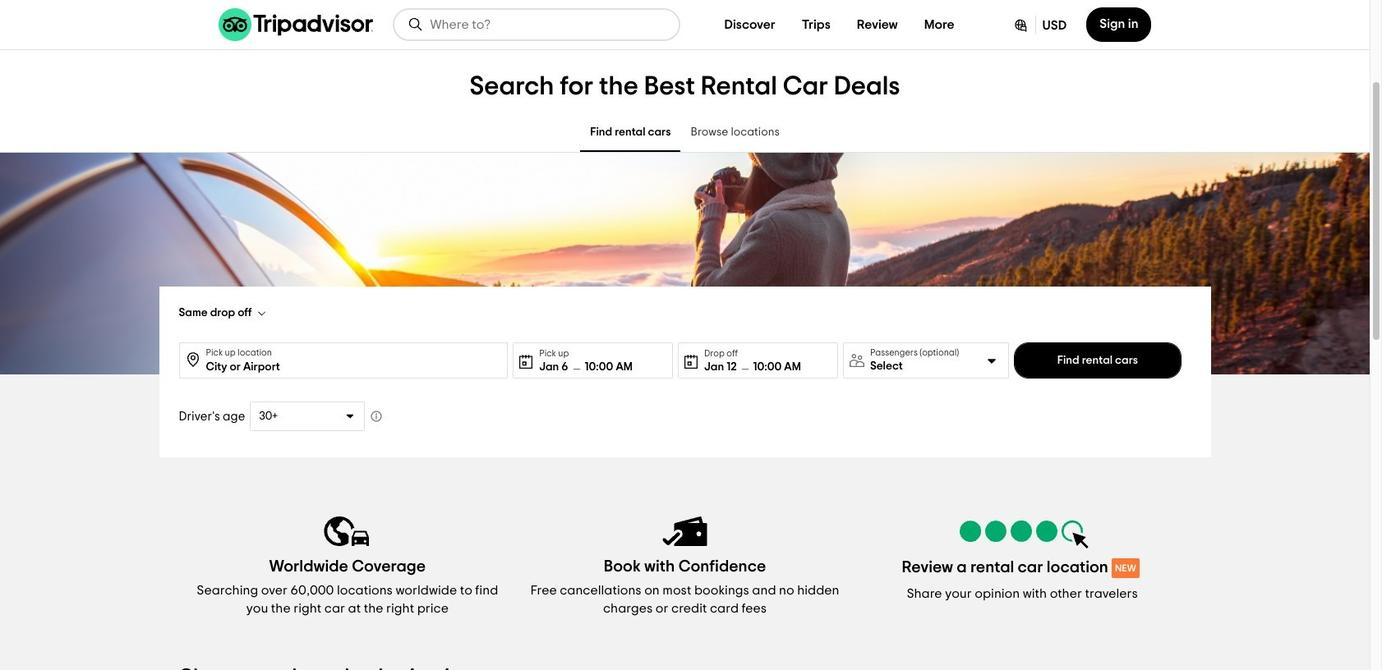 Task type: vqa. For each thing, say whether or not it's contained in the screenshot.
Search icon
yes



Task type: describe. For each thing, give the bounding box(es) containing it.
tripadvisor image
[[218, 8, 373, 41]]

Search search field
[[430, 17, 666, 32]]



Task type: locate. For each thing, give the bounding box(es) containing it.
City or Airport text field
[[206, 344, 501, 377]]

search image
[[407, 16, 424, 33]]

None search field
[[394, 10, 679, 39]]



